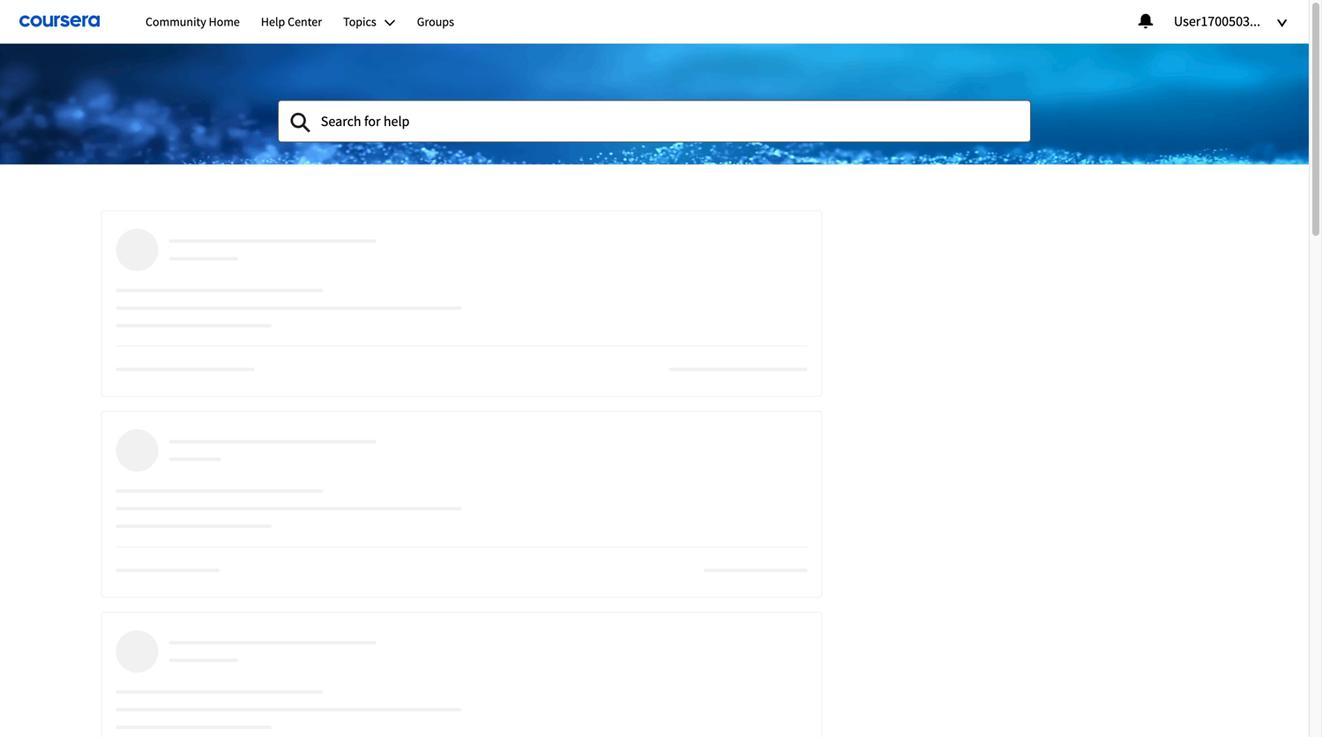 Task type: locate. For each thing, give the bounding box(es) containing it.
user170050357876435123 banner
[[0, 0, 1323, 164]]

user170050357876435123
[[1174, 13, 1323, 30]]

community home
[[146, 14, 240, 30]]

user170050357876435123 button
[[1173, 6, 1323, 33]]

center
[[288, 14, 322, 30]]

help center link
[[261, 13, 322, 31]]

topics
[[343, 14, 377, 30]]

None field
[[278, 100, 1032, 142]]

help
[[261, 14, 285, 30]]



Task type: vqa. For each thing, say whether or not it's contained in the screenshot.
the Groups
yes



Task type: describe. For each thing, give the bounding box(es) containing it.
topics button
[[343, 14, 396, 30]]

home
[[209, 14, 240, 30]]

help center
[[261, 14, 322, 30]]

none field inside the user170050357876435123 banner
[[278, 100, 1032, 142]]

community
[[146, 14, 206, 30]]

groups
[[417, 14, 454, 30]]

groups link
[[417, 13, 454, 31]]

community home link
[[146, 13, 240, 31]]

Search for help text field
[[278, 100, 1032, 142]]



